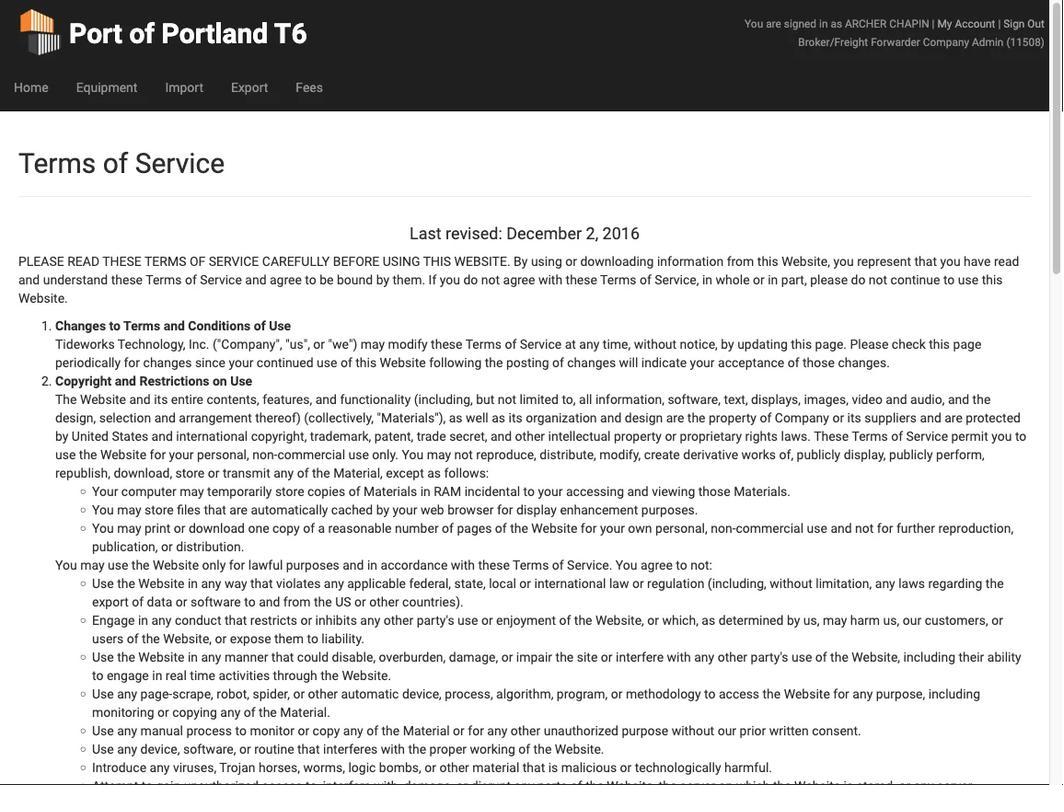 Task type: describe. For each thing, give the bounding box(es) containing it.
only
[[202, 557, 226, 572]]

as right the well
[[492, 410, 505, 425]]

of up posting
[[505, 336, 517, 351]]

1 us, from the left
[[803, 612, 820, 628]]

the down could
[[321, 668, 339, 683]]

any down robot,
[[220, 705, 241, 720]]

except
[[386, 465, 424, 480]]

updating
[[738, 336, 788, 351]]

for up 'way'
[[229, 557, 245, 572]]

1 horizontal spatial its
[[509, 410, 523, 425]]

will
[[619, 355, 638, 370]]

export
[[92, 594, 129, 609]]

the inside changes to terms and conditions of use tideworks technology, inc. ("company", "us", or "we") may modify these terms of service at any time, without notice, by updating                  this page. please check this page periodically for changes since your continued use of this website following the posting of                  changes will indicate your acceptance of those changes.
[[485, 355, 503, 370]]

you are signed in as archer chapin | my account | sign out broker/freight forwarder company admin (11508)
[[745, 17, 1045, 48]]

1 vertical spatial without
[[770, 576, 813, 591]]

material
[[403, 723, 450, 738]]

as inside use the website in any way that violates any applicable federal, state, local or international law or regulation (including,                          without limitation, any laws regarding the export of data or software to and from the us or other countries). engage in any conduct that restricts or inhibits any other party's use or enjoyment of the website, or which, as determined                          by us, may harm us, our customers, or users of the website, or expose them to liability. use the website in any manner that could disable, overburden, damage, or impair the site or interfere with any other party's                          use of the website, including their ability to engage in real time activities through the website. use any page-scrape, robot, spider, or other automatic device, process, algorithm, program, or methodology to access the                          website for any purpose, including monitoring or copying any of the material. use any manual process to monitor or copy any of the material or for any other unauthorized purpose without our prior written consent. use any device, software, or routine that interferes with the proper working of the website. introduce any viruses, trojan horses, worms, logic bombs, or other material that is malicious or technologically harmful.
[[702, 612, 716, 628]]

or up proper
[[453, 723, 465, 738]]

of up the cached
[[349, 484, 360, 499]]

that inside copyright and restrictions on use the website and its entire contents, features, and functionality (including, but not limited to, all information, software, text,                  displays, images, video and audio, and the design, selection and arrangement thereof) (collectively, "materials"), as well as its                  organization and design are the property of company or its suppliers and are protected by united states and international copyright,                  trademark, patent, trade secret, and other intellectual property or proprietary rights laws.  these terms of service permit you to use the website for your personal, non-commercial use only. you may not reproduce, distribute, modify, create derivative works of,                  publicly display, publicly perform, republish, download, store or transmit any of the material, except as follows: your computer may temporarily store copies of materials in ram incidental to your accessing and viewing those materials. you may store files that are automatically cached by your web browser for display enhancement purposes. you may print or download one copy of a reasonable number of pages of the website for your own personal, non-commercial use and                          not for further reproduction, publication, or distribution. you may use the website only for lawful purposes and in accordance with these terms of service. you agree to not:
[[204, 502, 226, 517]]

other down proper
[[439, 760, 469, 775]]

continued
[[257, 355, 314, 370]]

(including, inside use the website in any way that violates any applicable federal, state, local or international law or regulation (including,                          without limitation, any laws regarding the export of data or software to and from the us or other countries). engage in any conduct that restricts or inhibits any other party's use or enjoyment of the website, or which, as determined                          by us, may harm us, our customers, or users of the website, or expose them to liability. use the website in any manner that could disable, overburden, damage, or impair the site or interfere with any other party's                          use of the website, including their ability to engage in real time activities through the website. use any page-scrape, robot, spider, or other automatic device, process, algorithm, program, or methodology to access the                          website for any purpose, including monitoring or copying any of the material. use any manual process to monitor or copy any of the material or for any other unauthorized purpose without our prior written consent. use any device, software, or routine that interferes with the proper working of the website. introduce any viruses, trojan horses, worms, logic bombs, or other material that is malicious or technologically harmful.
[[708, 576, 767, 591]]

0 horizontal spatial party's
[[417, 612, 454, 628]]

copy inside copyright and restrictions on use the website and its entire contents, features, and functionality (including, but not limited to, all information, software, text,                  displays, images, video and audio, and the design, selection and arrangement thereof) (collectively, "materials"), as well as its                  organization and design are the property of company or its suppliers and are protected by united states and international copyright,                  trademark, patent, trade secret, and other intellectual property or proprietary rights laws.  these terms of service permit you to use the website for your personal, non-commercial use only. you may not reproduce, distribute, modify, create derivative works of,                  publicly display, publicly perform, republish, download, store or transmit any of the material, except as follows: your computer may temporarily store copies of materials in ram incidental to your accessing and viewing those materials. you may store files that are automatically cached by your web browser for display enhancement purposes. you may print or download one copy of a reasonable number of pages of the website for your own personal, non-commercial use and                          not for further reproduction, publication, or distribution. you may use the website only for lawful purposes and in accordance with these terms of service. you agree to not:
[[273, 520, 300, 536]]

or down material.
[[298, 723, 309, 738]]

agree inside copyright and restrictions on use the website and its entire contents, features, and functionality (including, but not limited to, all information, software, text,                  displays, images, video and audio, and the design, selection and arrangement thereof) (collectively, "materials"), as well as its                  organization and design are the property of company or its suppliers and are protected by united states and international copyright,                  trademark, patent, trade secret, and other intellectual property or proprietary rights laws.  these terms of service permit you to use the website for your personal, non-commercial use only. you may not reproduce, distribute, modify, create derivative works of,                  publicly display, publicly perform, republish, download, store or transmit any of the material, except as follows: your computer may temporarily store copies of materials in ram incidental to your accessing and viewing those materials. you may store files that are automatically cached by your web browser for display enhancement purposes. you may print or download one copy of a reasonable number of pages of the website for your own personal, non-commercial use and                          not for further reproduction, publication, or distribution. you may use the website only for lawful purposes and in accordance with these terms of service. you agree to not:
[[641, 557, 673, 572]]

account
[[955, 17, 996, 30]]

the up consent.
[[830, 649, 849, 664]]

copy inside use the website in any way that violates any applicable federal, state, local or international law or regulation (including,                          without limitation, any laws regarding the export of data or software to and from the us or other countries). engage in any conduct that restricts or inhibits any other party's use or enjoyment of the website, or which, as determined                          by us, may harm us, our customers, or users of the website, or expose them to liability. use the website in any manner that could disable, overburden, damage, or impair the site or interfere with any other party's                          use of the website, including their ability to engage in real time activities through the website. use any page-scrape, robot, spider, or other automatic device, process, algorithm, program, or methodology to access the                          website for any purpose, including monitoring or copying any of the material. use any manual process to monitor or copy any of the material or for any other unauthorized purpose without our prior written consent. use any device, software, or routine that interferes with the proper working of the website. introduce any viruses, trojan horses, worms, logic bombs, or other material that is malicious or technologically harmful.
[[313, 723, 340, 738]]

damage,
[[449, 649, 498, 664]]

website up written
[[784, 686, 830, 701]]

software
[[191, 594, 241, 609]]

are inside you are signed in as archer chapin | my account | sign out broker/freight forwarder company admin (11508)
[[766, 17, 781, 30]]

that down lawful
[[250, 576, 273, 591]]

please
[[810, 272, 848, 287]]

other down algorithm, on the bottom
[[511, 723, 541, 738]]

2 changes from the left
[[567, 355, 616, 370]]

process,
[[445, 686, 493, 701]]

these inside changes to terms and conditions of use tideworks technology, inc. ("company", "us", or "we") may modify these terms of service at any time, without notice, by updating                  this page. please check this page periodically for changes since your continued use of this website following the posting of                  changes will indicate your acceptance of those changes.
[[431, 336, 463, 351]]

use up limitation,
[[807, 520, 828, 536]]

the up site
[[574, 612, 592, 628]]

ability
[[988, 649, 1022, 664]]

company inside you are signed in as archer chapin | my account | sign out broker/freight forwarder company admin (11508)
[[923, 35, 970, 48]]

manual
[[140, 723, 183, 738]]

in up applicable
[[367, 557, 378, 572]]

may down trade
[[427, 447, 451, 462]]

consent.
[[812, 723, 861, 738]]

only.
[[372, 447, 399, 462]]

use up introduce at the left bottom of the page
[[92, 741, 114, 757]]

service.
[[567, 557, 613, 572]]

any left laws
[[875, 576, 896, 591]]

may up files
[[180, 484, 204, 499]]

or right site
[[601, 649, 613, 664]]

my
[[938, 17, 952, 30]]

bombs,
[[379, 760, 421, 775]]

use down "users"
[[92, 649, 114, 664]]

terms down home dropdown button
[[18, 147, 96, 180]]

0 horizontal spatial commercial
[[278, 447, 345, 462]]

of left service,
[[640, 272, 652, 287]]

website. inside please read these terms of service carefully before using this website. by using or downloading information from this website,              you represent that you have read and understand these terms of service and agree to be bound by them. if you do not agree with these              terms of service, in whole or in part, please do not continue to use this website.
[[18, 290, 68, 305]]

from inside please read these terms of service carefully before using this website. by using or downloading information from this website,              you represent that you have read and understand these terms of service and agree to be bound by them. if you do not agree with these              terms of service, in whole or in part, please do not continue to use this website.
[[727, 253, 754, 269]]

fees
[[296, 80, 323, 95]]

scrape,
[[172, 686, 213, 701]]

the right the regarding
[[986, 576, 1004, 591]]

lawful
[[248, 557, 283, 572]]

download
[[189, 520, 245, 536]]

(including, inside copyright and restrictions on use the website and its entire contents, features, and functionality (including, but not limited to, all information, software, text,                  displays, images, video and audio, and the design, selection and arrangement thereof) (collectively, "materials"), as well as its                  organization and design are the property of company or its suppliers and are protected by united states and international copyright,                  trademark, patent, trade secret, and other intellectual property or proprietary rights laws.  these terms of service permit you to use the website for your personal, non-commercial use only. you may not reproduce, distribute, modify, create derivative works of,                  publicly display, publicly perform, republish, download, store or transmit any of the material, except as follows: your computer may temporarily store copies of materials in ram incidental to your accessing and viewing those materials. you may store files that are automatically cached by your web browser for display enhancement purposes. you may print or download one copy of a reasonable number of pages of the website for your own personal, non-commercial use and                          not for further reproduction, publication, or distribution. you may use the website only for lawful purposes and in accordance with these terms of service. you agree to not:
[[414, 392, 473, 407]]

any inside copyright and restrictions on use the website and its entire contents, features, and functionality (including, but not limited to, all information, software, text,                  displays, images, video and audio, and the design, selection and arrangement thereof) (collectively, "materials"), as well as its                  organization and design are the property of company or its suppliers and are protected by united states and international copyright,                  trademark, patent, trade secret, and other intellectual property or proprietary rights laws.  these terms of service permit you to use the website for your personal, non-commercial use only. you may not reproduce, distribute, modify, create derivative works of,                  publicly display, publicly perform, republish, download, store or transmit any of the material, except as follows: your computer may temporarily store copies of materials in ram incidental to your accessing and viewing those materials. you may store files that are automatically cached by your web browser for display enhancement purposes. you may print or download one copy of a reasonable number of pages of the website for your own personal, non-commercial use and                          not for further reproduction, publication, or distribution. you may use the website only for lawful purposes and in accordance with these terms of service. you agree to not:
[[274, 465, 294, 480]]

or right program,
[[611, 686, 623, 701]]

0 vertical spatial store
[[175, 465, 205, 480]]

for up 'working'
[[468, 723, 484, 738]]

technologically
[[635, 760, 721, 775]]

regulation
[[647, 576, 705, 591]]

by down materials
[[376, 502, 389, 517]]

by down design,
[[55, 428, 68, 444]]

disable,
[[332, 649, 376, 664]]

website down display
[[531, 520, 578, 536]]

international inside use the website in any way that violates any applicable federal, state, local or international law or regulation (including,                          without limitation, any laws regarding the export of data or software to and from the us or other countries). engage in any conduct that restricts or inhibits any other party's use or enjoyment of the website, or which, as determined                          by us, may harm us, our customers, or users of the website, or expose them to liability. use the website in any manner that could disable, overburden, damage, or impair the site or interfere with any other party's                          use of the website, including their ability to engage in real time activities through the website. use any page-scrape, robot, spider, or other automatic device, process, algorithm, program, or methodology to access the                          website for any purpose, including monitoring or copying any of the material. use any manual process to monitor or copy any of the material or for any other unauthorized purpose without our prior written consent. use any device, software, or routine that interferes with the proper working of the website. introduce any viruses, trojan horses, worms, logic bombs, or other material that is malicious or technologically harmful.
[[534, 576, 606, 591]]

in inside you are signed in as archer chapin | my account | sign out broker/freight forwarder company admin (11508)
[[819, 17, 828, 30]]

software, inside use the website in any way that violates any applicable federal, state, local or international law or regulation (including,                          without limitation, any laws regarding the export of data or software to and from the us or other countries). engage in any conduct that restricts or inhibits any other party's use or enjoyment of the website, or which, as determined                          by us, may harm us, our customers, or users of the website, or expose them to liability. use the website in any manner that could disable, overburden, damage, or impair the site or interfere with any other party's                          use of the website, including their ability to engage in real time activities through the website. use any page-scrape, robot, spider, or other automatic device, process, algorithm, program, or methodology to access the                          website for any purpose, including monitoring or copying any of the material. use any manual process to monitor or copy any of the material or for any other unauthorized purpose without our prior written consent. use any device, software, or routine that interferes with the proper working of the website. introduce any viruses, trojan horses, worms, logic bombs, or other material that is malicious or technologically harmful.
[[183, 741, 236, 757]]

unauthorized
[[544, 723, 619, 738]]

regarding
[[928, 576, 983, 591]]

(11508)
[[1007, 35, 1045, 48]]

website inside changes to terms and conditions of use tideworks technology, inc. ("company", "us", or "we") may modify these terms of service at any time, without notice, by updating                  this page. please check this page periodically for changes since your continued use of this website following the posting of                  changes will indicate your acceptance of those changes.
[[380, 355, 426, 370]]

to left access
[[704, 686, 716, 701]]

patent,
[[374, 428, 414, 444]]

any down data
[[151, 612, 172, 628]]

carefully
[[262, 253, 330, 269]]

broker/freight
[[798, 35, 868, 48]]

acceptance
[[718, 355, 785, 370]]

these down downloading
[[566, 272, 597, 287]]

copyright and restrictions on use the website and its entire contents, features, and functionality (including, but not limited to, all information, software, text,                  displays, images, video and audio, and the design, selection and arrangement thereof) (collectively, "materials"), as well as its                  organization and design are the property of company or its suppliers and are protected by united states and international copyright,                  trademark, patent, trade secret, and other intellectual property or proprietary rights laws.  these terms of service permit you to use the website for your personal, non-commercial use only. you may not reproduce, distribute, modify, create derivative works of,                  publicly display, publicly perform, republish, download, store or transmit any of the material, except as follows: your computer may temporarily store copies of materials in ram incidental to your accessing and viewing those materials. you may store files that are automatically cached by your web browser for display enhancement purposes. you may print or download one copy of a reasonable number of pages of the website for your own personal, non-commercial use and                          not for further reproduction, publication, or distribution. you may use the website only for lawful purposes and in accordance with these terms of service. you agree to not:
[[55, 373, 1027, 572]]

interfere
[[616, 649, 664, 664]]

december
[[507, 224, 582, 243]]

of right 'working'
[[519, 741, 530, 757]]

service inside please read these terms of service carefully before using this website. by using or downloading information from this website,              you represent that you have read and understand these terms of service and agree to be bound by them. if you do not agree with these              terms of service, in whole or in part, please do not continue to use this website.
[[200, 272, 242, 287]]

countries).
[[402, 594, 464, 609]]

terms down terms
[[146, 272, 182, 287]]

1 vertical spatial non-
[[711, 520, 736, 536]]

use down state,
[[458, 612, 478, 628]]

are right design
[[666, 410, 684, 425]]

have
[[964, 253, 991, 269]]

audio,
[[911, 392, 945, 407]]

secret,
[[449, 428, 487, 444]]

manner
[[225, 649, 268, 664]]

the up engage
[[117, 649, 135, 664]]

2 vertical spatial without
[[672, 723, 715, 738]]

any up introduce at the left bottom of the page
[[117, 741, 137, 757]]

use inside changes to terms and conditions of use tideworks technology, inc. ("company", "us", or "we") may modify these terms of service at any time, without notice, by updating                  this page. please check this page periodically for changes since your continued use of this website following the posting of                  changes will indicate your acceptance of those changes.
[[317, 355, 337, 370]]

website up data
[[138, 576, 185, 591]]

written
[[769, 723, 809, 738]]

the up "proprietary"
[[688, 410, 706, 425]]

0 horizontal spatial non-
[[252, 447, 278, 462]]

that up worms,
[[297, 741, 320, 757]]

of,
[[779, 447, 794, 462]]

this left page
[[929, 336, 950, 351]]

those inside changes to terms and conditions of use tideworks technology, inc. ("company", "us", or "we") may modify these terms of service at any time, without notice, by updating                  this page. please check this page periodically for changes since your continued use of this website following the posting of                  changes will indicate your acceptance of those changes.
[[803, 355, 835, 370]]

this left page.
[[791, 336, 812, 351]]

since
[[195, 355, 226, 370]]

display
[[516, 502, 557, 517]]

port of portland t6
[[69, 17, 307, 50]]

well
[[466, 410, 489, 425]]

import button
[[151, 64, 217, 110]]

2 publicly from the left
[[889, 447, 933, 462]]

may inside changes to terms and conditions of use tideworks technology, inc. ("company", "us", or "we") may modify these terms of service at any time, without notice, by updating                  this page. please check this page periodically for changes since your continued use of this website following the posting of                  changes will indicate your acceptance of those changes.
[[361, 336, 385, 351]]

any down engage
[[117, 686, 137, 701]]

further
[[897, 520, 935, 536]]

or left 'impair'
[[501, 649, 513, 664]]

company inside copyright and restrictions on use the website and its entire contents, features, and functionality (including, but not limited to, all information, software, text,                  displays, images, video and audio, and the design, selection and arrangement thereof) (collectively, "materials"), as well as its                  organization and design are the property of company or its suppliers and are protected by united states and international copyright,                  trademark, patent, trade secret, and other intellectual property or proprietary rights laws.  these terms of service permit you to use the website for your personal, non-commercial use only. you may not reproduce, distribute, modify, create derivative works of,                  publicly display, publicly perform, republish, download, store or transmit any of the material, except as follows: your computer may temporarily store copies of materials in ram incidental to your accessing and viewing those materials. you may store files that are automatically cached by your web browser for display enhancement purposes. you may print or download one copy of a reasonable number of pages of the website for your own personal, non-commercial use and                          not for further reproduction, publication, or distribution. you may use the website only for lawful purposes and in accordance with these terms of service. you agree to not:
[[775, 410, 829, 425]]

changes.
[[838, 355, 890, 370]]

any up interferes
[[343, 723, 363, 738]]

or up ability
[[992, 612, 1003, 628]]

terms up local
[[513, 557, 549, 572]]

any down only
[[201, 576, 221, 591]]

of right enjoyment
[[559, 612, 571, 628]]

are down temporarily
[[230, 502, 248, 517]]

use inside please read these terms of service carefully before using this website. by using or downloading information from this website,              you represent that you have read and understand these terms of service and agree to be bound by them. if you do not agree with these              terms of service, in whole or in part, please do not continue to use this website.
[[958, 272, 979, 287]]

equipment button
[[62, 64, 151, 110]]

restricts
[[250, 612, 297, 628]]

methodology
[[626, 686, 701, 701]]

use down monitoring
[[92, 723, 114, 738]]

terms up "following"
[[466, 336, 502, 351]]

of right port
[[129, 17, 155, 50]]

and inside changes to terms and conditions of use tideworks technology, inc. ("company", "us", or "we") may modify these terms of service at any time, without notice, by updating                  this page. please check this page periodically for changes since your continued use of this website following the posting of                  changes will indicate your acceptance of those changes.
[[164, 318, 185, 333]]

modify
[[388, 336, 428, 351]]

create
[[644, 447, 680, 462]]

1 vertical spatial including
[[929, 686, 981, 701]]

service
[[209, 253, 259, 269]]

not left the further
[[855, 520, 874, 536]]

website down copyright on the top of page
[[80, 392, 126, 407]]

number
[[395, 520, 439, 536]]

that down 'them'
[[271, 649, 294, 664]]

your up download,
[[169, 447, 194, 462]]

changes to terms and conditions of use tideworks technology, inc. ("company", "us", or "we") may modify these terms of service at any time, without notice, by updating                  this page. please check this page periodically for changes since your continued use of this website following the posting of                  changes will indicate your acceptance of those changes.
[[55, 318, 982, 370]]

with inside copyright and restrictions on use the website and its entire contents, features, and functionality (including, but not limited to, all information, software, text,                  displays, images, video and audio, and the design, selection and arrangement thereof) (collectively, "materials"), as well as its                  organization and design are the property of company or its suppliers and are protected by united states and international copyright,                  trademark, patent, trade secret, and other intellectual property or proprietary rights laws.  these terms of service permit you to use the website for your personal, non-commercial use only. you may not reproduce, distribute, modify, create derivative works of,                  publicly display, publicly perform, republish, download, store or transmit any of the material, except as follows: your computer may temporarily store copies of materials in ram incidental to your accessing and viewing those materials. you may store files that are automatically cached by your web browser for display enhancement purposes. you may print or download one copy of a reasonable number of pages of the website for your own personal, non-commercial use and                          not for further reproduction, publication, or distribution. you may use the website only for lawful purposes and in accordance with these terms of service. you agree to not:
[[451, 557, 475, 572]]

or right local
[[520, 576, 531, 591]]

of right "users"
[[127, 631, 139, 646]]

my account link
[[938, 17, 996, 30]]

automatically
[[251, 502, 328, 517]]

1 horizontal spatial party's
[[751, 649, 789, 664]]

proper
[[430, 741, 467, 757]]

service inside changes to terms and conditions of use tideworks technology, inc. ("company", "us", or "we") may modify these terms of service at any time, without notice, by updating                  this page. please check this page periodically for changes since your continued use of this website following the posting of                  changes will indicate your acceptance of those changes.
[[520, 336, 562, 351]]

computer
[[121, 484, 177, 499]]

that left "is"
[[523, 760, 545, 775]]

check
[[892, 336, 926, 351]]

in down the information at the right top of page
[[702, 272, 713, 287]]

or right "us"
[[354, 594, 366, 609]]

to up display
[[523, 484, 535, 499]]

your down the enhancement
[[600, 520, 625, 536]]

the down display
[[510, 520, 528, 536]]

use up written
[[792, 649, 812, 664]]

other down countries).
[[384, 612, 414, 628]]

interferes
[[323, 741, 378, 757]]

"us",
[[286, 336, 310, 351]]

of down "we")
[[341, 355, 352, 370]]

of down robot,
[[244, 705, 256, 720]]

all
[[579, 392, 592, 407]]

determined
[[719, 612, 784, 628]]

to down 'way'
[[244, 594, 256, 609]]

use up the republish,
[[55, 447, 76, 462]]

for up consent.
[[833, 686, 850, 701]]

proprietary
[[680, 428, 742, 444]]

terms
[[145, 253, 186, 269]]

other down applicable
[[369, 594, 399, 609]]

of up rights
[[760, 410, 772, 425]]

use down publication,
[[108, 557, 128, 572]]

portland
[[162, 17, 268, 50]]

or inside changes to terms and conditions of use tideworks technology, inc. ("company", "us", or "we") may modify these terms of service at any time, without notice, by updating                  this page. please check this page periodically for changes since your continued use of this website following the posting of                  changes will indicate your acceptance of those changes.
[[313, 336, 325, 351]]

monitoring
[[92, 705, 154, 720]]

limited
[[520, 392, 559, 407]]

accordance
[[381, 557, 448, 572]]

or left "which,"
[[647, 612, 659, 628]]

any inside changes to terms and conditions of use tideworks technology, inc. ("company", "us", or "we") may modify these terms of service at any time, without notice, by updating                  this page. please check this page periodically for changes since your continued use of this website following the posting of                  changes will indicate your acceptance of those changes.
[[579, 336, 600, 351]]

incidental
[[465, 484, 520, 499]]

0 horizontal spatial its
[[154, 392, 168, 407]]

routine
[[254, 741, 294, 757]]

0 horizontal spatial store
[[145, 502, 174, 517]]

law
[[609, 576, 629, 591]]

the right access
[[763, 686, 781, 701]]



Task type: locate. For each thing, give the bounding box(es) containing it.
automatic
[[341, 686, 399, 701]]

2 us, from the left
[[883, 612, 900, 628]]

0 horizontal spatial international
[[176, 428, 248, 444]]

0 vertical spatial personal,
[[197, 447, 249, 462]]

1 horizontal spatial device,
[[402, 686, 442, 701]]

them
[[274, 631, 304, 646]]

0 horizontal spatial agree
[[270, 272, 302, 287]]

1 horizontal spatial those
[[803, 355, 835, 370]]

to up could
[[307, 631, 318, 646]]

including left their
[[904, 649, 956, 664]]

"materials"),
[[377, 410, 446, 425]]

export
[[231, 80, 268, 95]]

use
[[269, 318, 291, 333], [230, 373, 252, 388], [92, 576, 114, 591], [92, 649, 114, 664], [92, 686, 114, 701], [92, 723, 114, 738], [92, 741, 114, 757]]

not up follows: on the bottom of page
[[454, 447, 473, 462]]

but
[[476, 392, 495, 407]]

non-
[[252, 447, 278, 462], [711, 520, 736, 536]]

1 horizontal spatial store
[[175, 465, 205, 480]]

1 vertical spatial commercial
[[736, 520, 804, 536]]

of down suppliers
[[891, 428, 903, 444]]

pages
[[457, 520, 492, 536]]

with down using at the top
[[538, 272, 563, 287]]

you inside copyright and restrictions on use the website and its entire contents, features, and functionality (including, but not limited to, all information, software, text,                  displays, images, video and audio, and the design, selection and arrangement thereof) (collectively, "materials"), as well as its                  organization and design are the property of company or its suppliers and are protected by united states and international copyright,                  trademark, patent, trade secret, and other intellectual property or proprietary rights laws.  these terms of service permit you to use the website for your personal, non-commercial use only. you may not reproduce, distribute, modify, create derivative works of,                  publicly display, publicly perform, republish, download, store or transmit any of the material, except as follows: your computer may temporarily store copies of materials in ram incidental to your accessing and viewing those materials. you may store files that are automatically cached by your web browser for display enhancement purposes. you may print or download one copy of a reasonable number of pages of the website for your own personal, non-commercial use and                          not for further reproduction, publication, or distribution. you may use the website only for lawful purposes and in accordance with these terms of service. you agree to not:
[[992, 428, 1012, 444]]

the left posting
[[485, 355, 503, 370]]

international
[[176, 428, 248, 444], [534, 576, 606, 591]]

this right the information at the right top of page
[[757, 253, 779, 269]]

these
[[102, 253, 142, 269]]

laws
[[899, 576, 925, 591]]

2 vertical spatial store
[[145, 502, 174, 517]]

modify,
[[600, 447, 641, 462]]

displays,
[[751, 392, 801, 407]]

of down 'web'
[[442, 520, 454, 536]]

the down material
[[408, 741, 426, 757]]

0 horizontal spatial device,
[[140, 741, 180, 757]]

use down "we")
[[317, 355, 337, 370]]

state,
[[454, 576, 486, 591]]

access
[[719, 686, 760, 701]]

1 horizontal spatial do
[[851, 272, 866, 287]]

to left engage
[[92, 668, 103, 683]]

images,
[[804, 392, 849, 407]]

device, up material
[[402, 686, 442, 701]]

part,
[[781, 272, 807, 287]]

1 horizontal spatial software,
[[668, 392, 721, 407]]

1 horizontal spatial commercial
[[736, 520, 804, 536]]

website up real
[[138, 649, 185, 664]]

viruses,
[[173, 760, 217, 775]]

company up laws.
[[775, 410, 829, 425]]

may inside use the website in any way that violates any applicable federal, state, local or international law or regulation (including,                          without limitation, any laws regarding the export of data or software to and from the us or other countries). engage in any conduct that restricts or inhibits any other party's use or enjoyment of the website, or which, as determined                          by us, may harm us, our customers, or users of the website, or expose them to liability. use the website in any manner that could disable, overburden, damage, or impair the site or interfere with any other party's                          use of the website, including their ability to engage in real time activities through the website. use any page-scrape, robot, spider, or other automatic device, process, algorithm, program, or methodology to access the                          website for any purpose, including monitoring or copying any of the material. use any manual process to monitor or copy any of the material or for any other unauthorized purpose without our prior written consent. use any device, software, or routine that interferes with the proper working of the website. introduce any viruses, trojan horses, worms, logic bombs, or other material that is malicious or technologically harmful.
[[823, 612, 847, 628]]

1 vertical spatial our
[[718, 723, 737, 738]]

publicly
[[797, 447, 841, 462], [889, 447, 933, 462]]

limitation,
[[816, 576, 872, 591]]

use up material,
[[349, 447, 369, 462]]

as inside you are signed in as archer chapin | my account | sign out broker/freight forwarder company admin (11508)
[[831, 17, 842, 30]]

engage
[[107, 668, 149, 683]]

you inside you are signed in as archer chapin | my account | sign out broker/freight forwarder company admin (11508)
[[745, 17, 763, 30]]

features,
[[263, 392, 312, 407]]

1 vertical spatial from
[[283, 594, 311, 609]]

1 vertical spatial property
[[614, 428, 662, 444]]

not right but
[[498, 392, 517, 407]]

conduct
[[175, 612, 221, 628]]

1 vertical spatial personal,
[[656, 520, 708, 536]]

use up monitoring
[[92, 686, 114, 701]]

overburden,
[[379, 649, 446, 664]]

out
[[1028, 17, 1045, 30]]

2 horizontal spatial agree
[[641, 557, 673, 572]]

0 vertical spatial including
[[904, 649, 956, 664]]

1 horizontal spatial property
[[709, 410, 757, 425]]

0 horizontal spatial publicly
[[797, 447, 841, 462]]

0 vertical spatial international
[[176, 428, 248, 444]]

conditions
[[188, 318, 251, 333]]

website. down please
[[18, 290, 68, 305]]

or down files
[[174, 520, 185, 536]]

1 horizontal spatial personal,
[[656, 520, 708, 536]]

changes
[[143, 355, 192, 370], [567, 355, 616, 370]]

personal, up transmit
[[197, 447, 249, 462]]

0 horizontal spatial software,
[[183, 741, 236, 757]]

0 horizontal spatial those
[[699, 484, 731, 499]]

0 horizontal spatial (including,
[[414, 392, 473, 407]]

2 horizontal spatial its
[[848, 410, 862, 425]]

store up print
[[145, 502, 174, 517]]

please
[[850, 336, 889, 351]]

or
[[565, 253, 577, 269], [753, 272, 765, 287], [313, 336, 325, 351], [833, 410, 844, 425], [665, 428, 677, 444], [208, 465, 220, 480], [174, 520, 185, 536], [161, 539, 173, 554], [520, 576, 531, 591], [632, 576, 644, 591], [176, 594, 187, 609], [354, 594, 366, 609], [300, 612, 312, 628], [481, 612, 493, 628], [647, 612, 659, 628], [992, 612, 1003, 628], [215, 631, 227, 646], [501, 649, 513, 664], [601, 649, 613, 664], [293, 686, 305, 701], [611, 686, 623, 701], [157, 705, 169, 720], [298, 723, 309, 738], [453, 723, 465, 738], [239, 741, 251, 757], [425, 760, 436, 775], [620, 760, 632, 775]]

that up expose
[[225, 612, 247, 628]]

any up 'working'
[[487, 723, 508, 738]]

1 vertical spatial those
[[699, 484, 731, 499]]

or up create
[[665, 428, 677, 444]]

the down spider,
[[259, 705, 277, 720]]

publication,
[[92, 539, 158, 554]]

one
[[248, 520, 269, 536]]

by inside please read these terms of service carefully before using this website. by using or downloading information from this website,              you represent that you have read and understand these terms of service and agree to be bound by them. if you do not agree with these              terms of service, in whole or in part, please do not continue to use this website.
[[376, 272, 389, 287]]

with inside please read these terms of service carefully before using this website. by using or downloading information from this website,              you represent that you have read and understand these terms of service and agree to be bound by them. if you do not agree with these              terms of service, in whole or in part, please do not continue to use this website.
[[538, 272, 563, 287]]

1 horizontal spatial us,
[[883, 612, 900, 628]]

0 vertical spatial party's
[[417, 612, 454, 628]]

personal,
[[197, 447, 249, 462], [656, 520, 708, 536]]

to inside changes to terms and conditions of use tideworks technology, inc. ("company", "us", or "we") may modify these terms of service at any time, without notice, by updating                  this page. please check this page periodically for changes since your continued use of this website following the posting of                  changes will indicate your acceptance of those changes.
[[109, 318, 121, 333]]

to
[[305, 272, 316, 287], [944, 272, 955, 287], [109, 318, 121, 333], [1015, 428, 1027, 444], [523, 484, 535, 499], [676, 557, 687, 572], [244, 594, 256, 609], [307, 631, 318, 646], [92, 668, 103, 683], [704, 686, 716, 701], [235, 723, 247, 738]]

2 | from the left
[[998, 17, 1001, 30]]

reproduction,
[[939, 520, 1014, 536]]

0 horizontal spatial property
[[614, 428, 662, 444]]

any down monitoring
[[117, 723, 137, 738]]

in up broker/freight
[[819, 17, 828, 30]]

may right "we")
[[361, 336, 385, 351]]

terms up display,
[[852, 428, 888, 444]]

for inside changes to terms and conditions of use tideworks technology, inc. ("company", "us", or "we") may modify these terms of service at any time, without notice, by updating                  this page. please check this page periodically for changes since your continued use of this website following the posting of                  changes will indicate your acceptance of those changes.
[[124, 355, 140, 370]]

this down read
[[982, 272, 1003, 287]]

agree
[[270, 272, 302, 287], [503, 272, 535, 287], [641, 557, 673, 572]]

are
[[766, 17, 781, 30], [666, 410, 684, 425], [945, 410, 963, 425], [230, 502, 248, 517]]

to left the be
[[305, 272, 316, 287]]

1 vertical spatial party's
[[751, 649, 789, 664]]

0 horizontal spatial us,
[[803, 612, 820, 628]]

of up consent.
[[815, 649, 827, 664]]

publicly down these
[[797, 447, 841, 462]]

from inside use the website in any way that violates any applicable federal, state, local or international law or regulation (including,                          without limitation, any laws regarding the export of data or software to and from the us or other countries). engage in any conduct that restricts or inhibits any other party's use or enjoyment of the website, or which, as determined                          by us, may harm us, our customers, or users of the website, or expose them to liability. use the website in any manner that could disable, overburden, damage, or impair the site or interfere with any other party's                          use of the website, including their ability to engage in real time activities through the website. use any page-scrape, robot, spider, or other automatic device, process, algorithm, program, or methodology to access the                          website for any purpose, including monitoring or copying any of the material. use any manual process to monitor or copy any of the material or for any other unauthorized purpose without our prior written consent. use any device, software, or routine that interferes with the proper working of the website. introduce any viruses, trojan horses, worms, logic bombs, or other material that is malicious or technologically harmful.
[[283, 594, 311, 609]]

the down united
[[79, 447, 97, 462]]

software, down process on the bottom of page
[[183, 741, 236, 757]]

distribution.
[[176, 539, 244, 554]]

use up "us",
[[269, 318, 291, 333]]

do right please
[[851, 272, 866, 287]]

ram
[[434, 484, 461, 499]]

0 horizontal spatial from
[[283, 594, 311, 609]]

0 horizontal spatial our
[[718, 723, 737, 738]]

1 vertical spatial store
[[275, 484, 304, 499]]

website, down "harm"
[[852, 649, 900, 664]]

website.
[[454, 253, 511, 269]]

protected
[[966, 410, 1021, 425]]

2,
[[586, 224, 599, 243]]

that up download
[[204, 502, 226, 517]]

in down data
[[138, 612, 148, 628]]

0 vertical spatial non-
[[252, 447, 278, 462]]

0 vertical spatial without
[[634, 336, 677, 351]]

agree down carefully
[[270, 272, 302, 287]]

0 horizontal spatial website.
[[18, 290, 68, 305]]

violates
[[276, 576, 321, 591]]

fees button
[[282, 64, 337, 110]]

website left only
[[153, 557, 199, 572]]

1 vertical spatial website.
[[342, 668, 391, 683]]

1 horizontal spatial (including,
[[708, 576, 767, 591]]

the down data
[[142, 631, 160, 646]]

your down ("company",
[[229, 355, 254, 370]]

without inside changes to terms and conditions of use tideworks technology, inc. ("company", "us", or "we") may modify these terms of service at any time, without notice, by updating                  this page. please check this page periodically for changes since your continued use of this website following the posting of                  changes will indicate your acceptance of those changes.
[[634, 336, 677, 351]]

that inside please read these terms of service carefully before using this website. by using or downloading information from this website,              you represent that you have read and understand these terms of service and agree to be bound by them. if you do not agree with these              terms of service, in whole or in part, please do not continue to use this website.
[[915, 253, 937, 269]]

to right changes
[[109, 318, 121, 333]]

of down updating
[[788, 355, 800, 370]]

not down represent
[[869, 272, 888, 287]]

posting
[[506, 355, 549, 370]]

for left the further
[[877, 520, 893, 536]]

1 horizontal spatial copy
[[313, 723, 340, 738]]

| left sign at right top
[[998, 17, 1001, 30]]

restrictions
[[139, 373, 209, 388]]

reasonable
[[328, 520, 392, 536]]

suppliers
[[865, 410, 917, 425]]

1 horizontal spatial changes
[[567, 355, 616, 370]]

by left them.
[[376, 272, 389, 287]]

by inside changes to terms and conditions of use tideworks technology, inc. ("company", "us", or "we") may modify these terms of service at any time, without notice, by updating                  this page. please check this page periodically for changes since your continued use of this website following the posting of                  changes will indicate your acceptance of those changes.
[[721, 336, 734, 351]]

of down the equipment popup button
[[103, 147, 128, 180]]

trade
[[417, 428, 446, 444]]

2 do from the left
[[851, 272, 866, 287]]

last
[[410, 224, 442, 243]]

data
[[147, 594, 172, 609]]

introduce
[[92, 760, 146, 775]]

1 horizontal spatial non-
[[711, 520, 736, 536]]

1 vertical spatial device,
[[140, 741, 180, 757]]

in up software
[[188, 576, 198, 591]]

harm
[[850, 612, 880, 628]]

functionality
[[340, 392, 411, 407]]

page-
[[140, 686, 172, 701]]

1 horizontal spatial from
[[727, 253, 754, 269]]

of up copies
[[297, 465, 309, 480]]

by inside use the website in any way that violates any applicable federal, state, local or international law or regulation (including,                          without limitation, any laws regarding the export of data or software to and from the us or other countries). engage in any conduct that restricts or inhibits any other party's use or enjoyment of the website, or which, as determined                          by us, may harm us, our customers, or users of the website, or expose them to liability. use the website in any manner that could disable, overburden, damage, or impair the site or interfere with any other party's                          use of the website, including their ability to engage in real time activities through the website. use any page-scrape, robot, spider, or other automatic device, process, algorithm, program, or methodology to access the                          website for any purpose, including monitoring or copying any of the material. use any manual process to monitor or copy any of the material or for any other unauthorized purpose without our prior written consent. use any device, software, or routine that interferes with the proper working of the website. introduce any viruses, trojan horses, worms, logic bombs, or other material that is malicious or technologically harmful.
[[787, 612, 800, 628]]

or right using at the top
[[565, 253, 577, 269]]

as left the well
[[449, 410, 463, 425]]

use up export
[[92, 576, 114, 591]]

website, inside please read these terms of service carefully before using this website. by using or downloading information from this website,              you represent that you have read and understand these terms of service and agree to be bound by them. if you do not agree with these              terms of service, in whole or in part, please do not continue to use this website.
[[782, 253, 830, 269]]

algorithm,
[[496, 686, 554, 701]]

are up permit
[[945, 410, 963, 425]]

0 vertical spatial property
[[709, 410, 757, 425]]

prior
[[740, 723, 766, 738]]

last revised: december 2, 2016
[[410, 224, 640, 243]]

from up the whole
[[727, 253, 754, 269]]

1 vertical spatial international
[[534, 576, 606, 591]]

website down states
[[100, 447, 146, 462]]

of down of
[[185, 272, 197, 287]]

working
[[470, 741, 515, 757]]

1 horizontal spatial company
[[923, 35, 970, 48]]

revised:
[[446, 224, 502, 243]]

international inside copyright and restrictions on use the website and its entire contents, features, and functionality (including, but not limited to, all information, software, text,                  displays, images, video and audio, and the design, selection and arrangement thereof) (collectively, "materials"), as well as its                  organization and design are the property of company or its suppliers and are protected by united states and international copyright,                  trademark, patent, trade secret, and other intellectual property or proprietary rights laws.  these terms of service permit you to use the website for your personal, non-commercial use only. you may not reproduce, distribute, modify, create derivative works of,                  publicly display, publicly perform, republish, download, store or transmit any of the material, except as follows: your computer may temporarily store copies of materials in ram incidental to your accessing and viewing those materials. you may store files that are automatically cached by your web browser for display enhancement purposes. you may print or download one copy of a reasonable number of pages of the website for your own personal, non-commercial use and                          not for further reproduction, publication, or distribution. you may use the website only for lawful purposes and in accordance with these terms of service. you agree to not:
[[176, 428, 248, 444]]

if
[[429, 272, 437, 287]]

for down incidental
[[497, 502, 513, 517]]

0 vertical spatial those
[[803, 355, 835, 370]]

by
[[376, 272, 389, 287], [721, 336, 734, 351], [55, 428, 68, 444], [376, 502, 389, 517], [787, 612, 800, 628]]

1 horizontal spatial agree
[[503, 272, 535, 287]]

or up 'them'
[[300, 612, 312, 628]]

1 | from the left
[[932, 17, 935, 30]]

1 horizontal spatial our
[[903, 612, 922, 628]]

0 horizontal spatial do
[[463, 272, 478, 287]]

those
[[803, 355, 835, 370], [699, 484, 731, 499]]

process
[[186, 723, 232, 738]]

agree down the by
[[503, 272, 535, 287]]

these inside copyright and restrictions on use the website and its entire contents, features, and functionality (including, but not limited to, all information, software, text,                  displays, images, video and audio, and the design, selection and arrangement thereof) (collectively, "materials"), as well as its                  organization and design are the property of company or its suppliers and are protected by united states and international copyright,                  trademark, patent, trade secret, and other intellectual property or proprietary rights laws.  these terms of service permit you to use the website for your personal, non-commercial use only. you may not reproduce, distribute, modify, create derivative works of,                  publicly display, publicly perform, republish, download, store or transmit any of the material, except as follows: your computer may temporarily store copies of materials in ram incidental to your accessing and viewing those materials. you may store files that are automatically cached by your web browser for display enhancement purposes. you may print or download one copy of a reasonable number of pages of the website for your own personal, non-commercial use and                          not for further reproduction, publication, or distribution. you may use the website only for lawful purposes and in accordance with these terms of service. you agree to not:
[[478, 557, 510, 572]]

website. down unauthorized
[[555, 741, 604, 757]]

1 vertical spatial company
[[775, 410, 829, 425]]

or up temporarily
[[208, 465, 220, 480]]

store up files
[[175, 465, 205, 480]]

archer
[[845, 17, 887, 30]]

0 vertical spatial commercial
[[278, 447, 345, 462]]

1 horizontal spatial |
[[998, 17, 1001, 30]]

organization
[[526, 410, 597, 425]]

1 publicly from the left
[[797, 447, 841, 462]]

1 horizontal spatial website.
[[342, 668, 391, 683]]

1 horizontal spatial international
[[534, 576, 606, 591]]

to left the monitor
[[235, 723, 247, 738]]

2 vertical spatial website.
[[555, 741, 604, 757]]

site
[[577, 649, 598, 664]]

1 vertical spatial software,
[[183, 741, 236, 757]]

0 vertical spatial software,
[[668, 392, 721, 407]]

party's
[[417, 612, 454, 628], [751, 649, 789, 664]]

any left the viruses,
[[150, 760, 170, 775]]

0 vertical spatial from
[[727, 253, 754, 269]]

website.
[[18, 290, 68, 305], [342, 668, 391, 683], [555, 741, 604, 757]]

international down service.
[[534, 576, 606, 591]]

changes down at
[[567, 355, 616, 370]]

these
[[111, 272, 143, 287], [566, 272, 597, 287], [431, 336, 463, 351], [478, 557, 510, 572]]

changes
[[55, 318, 106, 333]]

0 vertical spatial our
[[903, 612, 922, 628]]

logic
[[348, 760, 376, 775]]

other inside copyright and restrictions on use the website and its entire contents, features, and functionality (including, but not limited to, all information, software, text,                  displays, images, video and audio, and the design, selection and arrangement thereof) (collectively, "materials"), as well as its                  organization and design are the property of company or its suppliers and are protected by united states and international copyright,                  trademark, patent, trade secret, and other intellectual property or proprietary rights laws.  these terms of service permit you to use the website for your personal, non-commercial use only. you may not reproduce, distribute, modify, create derivative works of,                  publicly display, publicly perform, republish, download, store or transmit any of the material, except as follows: your computer may temporarily store copies of materials in ram incidental to your accessing and viewing those materials. you may store files that are automatically cached by your web browser for display enhancement purposes. you may print or download one copy of a reasonable number of pages of the website for your own personal, non-commercial use and                          not for further reproduction, publication, or distribution. you may use the website only for lawful purposes and in accordance with these terms of service. you agree to not:
[[515, 428, 545, 444]]

0 vertical spatial website.
[[18, 290, 68, 305]]

other up reproduce,
[[515, 428, 545, 444]]

real
[[166, 668, 187, 683]]

and inside use the website in any way that violates any applicable federal, state, local or international law or regulation (including,                          without limitation, any laws regarding the export of data or software to and from the us or other countries). engage in any conduct that restricts or inhibits any other party's use or enjoyment of the website, or which, as determined                          by us, may harm us, our customers, or users of the website, or expose them to liability. use the website in any manner that could disable, overburden, damage, or impair the site or interfere with any other party's                          use of the website, including their ability to engage in real time activities through the website. use any page-scrape, robot, spider, or other automatic device, process, algorithm, program, or methodology to access the                          website for any purpose, including monitoring or copying any of the material. use any manual process to monitor or copy any of the material or for any other unauthorized purpose without our prior written consent. use any device, software, or routine that interferes with the proper working of the website. introduce any viruses, trojan horses, worms, logic bombs, or other material that is malicious or technologically harmful.
[[259, 594, 280, 609]]

software, inside copyright and restrictions on use the website and its entire contents, features, and functionality (including, but not limited to, all information, software, text,                  displays, images, video and audio, and the design, selection and arrangement thereof) (collectively, "materials"), as well as its                  organization and design are the property of company or its suppliers and are protected by united states and international copyright,                  trademark, patent, trade secret, and other intellectual property or proprietary rights laws.  these terms of service permit you to use the website for your personal, non-commercial use only. you may not reproduce, distribute, modify, create derivative works of,                  publicly display, publicly perform, republish, download, store or transmit any of the material, except as follows: your computer may temporarily store copies of materials in ram incidental to your accessing and viewing those materials. you may store files that are automatically cached by your web browser for display enhancement purposes. you may print or download one copy of a reasonable number of pages of the website for your own personal, non-commercial use and                          not for further reproduction, publication, or distribution. you may use the website only for lawful purposes and in accordance with these terms of service. you agree to not:
[[668, 392, 721, 407]]

0 vertical spatial (including,
[[414, 392, 473, 407]]

use inside copyright and restrictions on use the website and its entire contents, features, and functionality (including, but not limited to, all information, software, text,                  displays, images, video and audio, and the design, selection and arrangement thereof) (collectively, "materials"), as well as its                  organization and design are the property of company or its suppliers and are protected by united states and international copyright,                  trademark, patent, trade secret, and other intellectual property or proprietary rights laws.  these terms of service permit you to use the website for your personal, non-commercial use only. you may not reproduce, distribute, modify, create derivative works of,                  publicly display, publicly perform, republish, download, store or transmit any of the material, except as follows: your computer may temporarily store copies of materials in ram incidental to your accessing and viewing those materials. you may store files that are automatically cached by your web browser for display enhancement purposes. you may print or download one copy of a reasonable number of pages of the website for your own personal, non-commercial use and                          not for further reproduction, publication, or distribution. you may use the website only for lawful purposes and in accordance with these terms of service. you agree to not:
[[230, 373, 252, 388]]

you
[[834, 253, 854, 269], [940, 253, 961, 269], [440, 272, 460, 287], [992, 428, 1012, 444]]

read
[[67, 253, 99, 269]]

service inside copyright and restrictions on use the website and its entire contents, features, and functionality (including, but not limited to, all information, software, text,                  displays, images, video and audio, and the design, selection and arrangement thereof) (collectively, "materials"), as well as its                  organization and design are the property of company or its suppliers and are protected by united states and international copyright,                  trademark, patent, trade secret, and other intellectual property or proprietary rights laws.  these terms of service permit you to use the website for your personal, non-commercial use only. you may not reproduce, distribute, modify, create derivative works of,                  publicly display, publicly perform, republish, download, store or transmit any of the material, except as follows: your computer may temporarily store copies of materials in ram incidental to your accessing and viewing those materials. you may store files that are automatically cached by your web browser for display enhancement purposes. you may print or download one copy of a reasonable number of pages of the website for your own personal, non-commercial use and                          not for further reproduction, publication, or distribution. you may use the website only for lawful purposes and in accordance with these terms of service. you agree to not:
[[906, 428, 948, 444]]

way
[[225, 576, 247, 591]]

own
[[628, 520, 652, 536]]

property down design
[[614, 428, 662, 444]]

indicate
[[641, 355, 687, 370]]

or right "us",
[[313, 336, 325, 351]]

any up "us"
[[324, 576, 344, 591]]

page
[[953, 336, 982, 351]]

0 horizontal spatial |
[[932, 17, 935, 30]]

us, right "harm"
[[883, 612, 900, 628]]

0 horizontal spatial personal,
[[197, 447, 249, 462]]

0 horizontal spatial changes
[[143, 355, 192, 370]]

1 vertical spatial copy
[[313, 723, 340, 738]]

0 vertical spatial copy
[[273, 520, 300, 536]]

in left 'part,'
[[768, 272, 778, 287]]

t6
[[274, 17, 307, 50]]

those inside copyright and restrictions on use the website and its entire contents, features, and functionality (including, but not limited to, all information, software, text,                  displays, images, video and audio, and the design, selection and arrangement thereof) (collectively, "materials"), as well as its                  organization and design are the property of company or its suppliers and are protected by united states and international copyright,                  trademark, patent, trade secret, and other intellectual property or proprietary rights laws.  these terms of service permit you to use the website for your personal, non-commercial use only. you may not reproduce, distribute, modify, create derivative works of,                  publicly display, publicly perform, republish, download, store or transmit any of the material, except as follows: your computer may temporarily store copies of materials in ram incidental to your accessing and viewing those materials. you may store files that are automatically cached by your web browser for display enhancement purposes. you may print or download one copy of a reasonable number of pages of the website for your own personal, non-commercial use and                          not for further reproduction, publication, or distribution. you may use the website only for lawful purposes and in accordance with these terms of service. you agree to not:
[[699, 484, 731, 499]]

2 horizontal spatial store
[[275, 484, 304, 499]]

in
[[819, 17, 828, 30], [702, 272, 713, 287], [768, 272, 778, 287], [420, 484, 431, 499], [367, 557, 378, 572], [188, 576, 198, 591], [138, 612, 148, 628], [188, 649, 198, 664], [152, 668, 162, 683]]

0 vertical spatial device,
[[402, 686, 442, 701]]

0 horizontal spatial copy
[[273, 520, 300, 536]]

any up 'time'
[[201, 649, 221, 664]]

for
[[124, 355, 140, 370], [150, 447, 166, 462], [497, 502, 513, 517], [581, 520, 597, 536], [877, 520, 893, 536], [229, 557, 245, 572], [833, 686, 850, 701], [468, 723, 484, 738]]

please
[[18, 253, 64, 269]]

text,
[[724, 392, 748, 407]]

not down website. on the left top
[[481, 272, 500, 287]]

or right data
[[176, 594, 187, 609]]

use inside changes to terms and conditions of use tideworks technology, inc. ("company", "us", or "we") may modify these terms of service at any time, without notice, by updating                  this page. please check this page periodically for changes since your continued use of this website following the posting of                  changes will indicate your acceptance of those changes.
[[269, 318, 291, 333]]

which,
[[662, 612, 699, 628]]

any down "which,"
[[694, 649, 715, 664]]

2 horizontal spatial website.
[[555, 741, 604, 757]]

in up 'time'
[[188, 649, 198, 664]]

device, down manual
[[140, 741, 180, 757]]

for up download,
[[150, 447, 166, 462]]

any right at
[[579, 336, 600, 351]]

0 vertical spatial company
[[923, 35, 970, 48]]

any up liability.
[[360, 612, 380, 628]]

1 changes from the left
[[143, 355, 192, 370]]

use the website in any way that violates any applicable federal, state, local or international law or regulation (including,                          without limitation, any laws regarding the export of data or software to and from the us or other countries). engage in any conduct that restricts or inhibits any other party's use or enjoyment of the website, or which, as determined                          by us, may harm us, our customers, or users of the website, or expose them to liability. use the website in any manner that could disable, overburden, damage, or impair the site or interfere with any other party's                          use of the website, including their ability to engage in real time activities through the website. use any page-scrape, robot, spider, or other automatic device, process, algorithm, program, or methodology to access the                          website for any purpose, including monitoring or copying any of the material. use any manual process to monitor or copy any of the material or for any other unauthorized purpose without our prior written consent. use any device, software, or routine that interferes with the proper working of the website. introduce any viruses, trojan horses, worms, logic bombs, or other material that is malicious or technologically harmful.
[[92, 576, 1022, 775]]

1 do from the left
[[463, 272, 478, 287]]

your up display
[[538, 484, 563, 499]]

be
[[320, 272, 334, 287]]

0 horizontal spatial company
[[775, 410, 829, 425]]

1 horizontal spatial publicly
[[889, 447, 933, 462]]

1 vertical spatial (including,
[[708, 576, 767, 591]]



Task type: vqa. For each thing, say whether or not it's contained in the screenshot.
The following Lines and Size Types are opened as indicated.  All other lines as closed to empty receiving.
no



